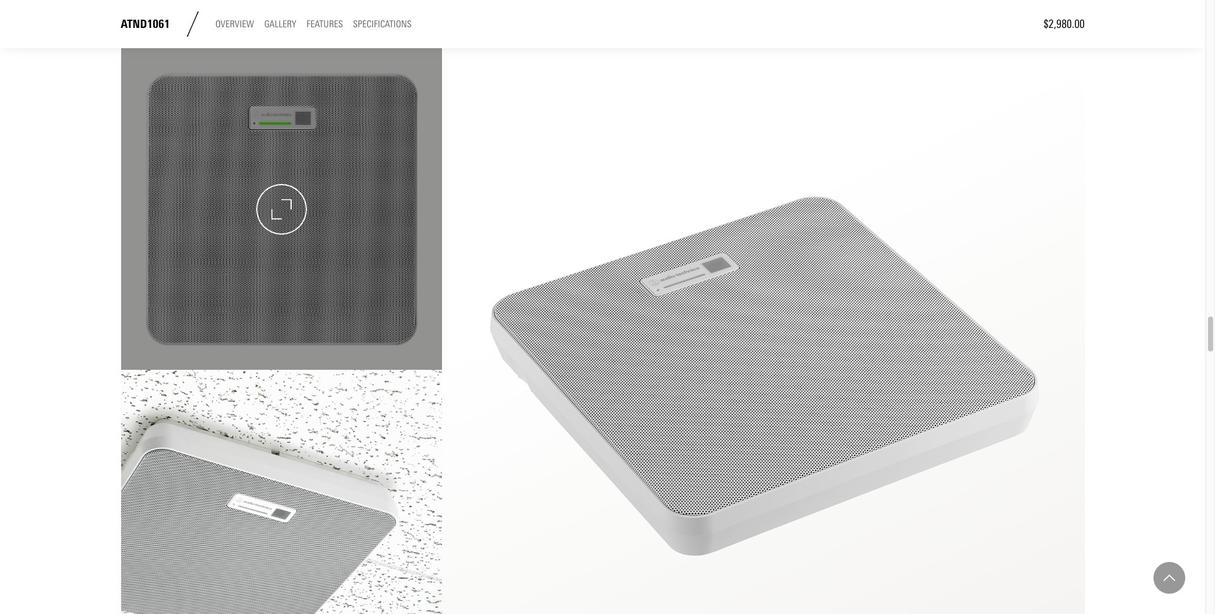 Task type: describe. For each thing, give the bounding box(es) containing it.
gallery
[[264, 19, 296, 30]]

features
[[307, 19, 343, 30]]

divider line image
[[180, 11, 205, 37]]

atnd1061
[[121, 17, 170, 31]]

arrow up image
[[1164, 572, 1176, 584]]

specifications
[[353, 19, 412, 30]]



Task type: locate. For each thing, give the bounding box(es) containing it.
$2,980.00
[[1044, 17, 1085, 31]]

overview
[[216, 19, 254, 30]]

product photo image
[[121, 48, 442, 370], [442, 48, 1085, 614], [121, 370, 442, 614]]



Task type: vqa. For each thing, say whether or not it's contained in the screenshot.
right "our"
no



